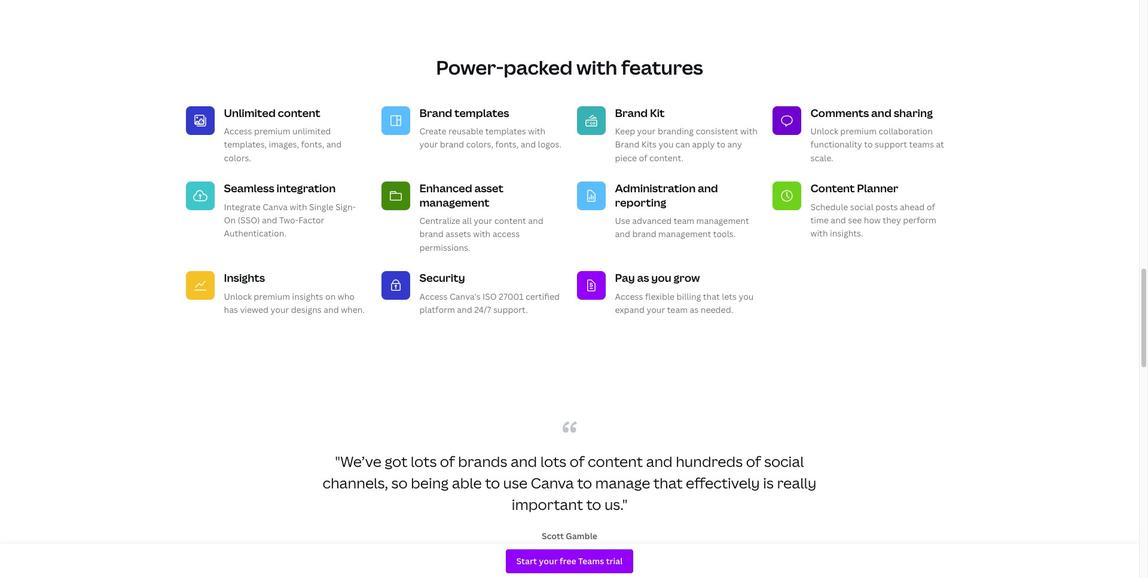 Task type: vqa. For each thing, say whether or not it's contained in the screenshot.
Connected social accounts
no



Task type: locate. For each thing, give the bounding box(es) containing it.
premium up images,
[[254, 126, 290, 137]]

templates up reusable
[[454, 106, 509, 120]]

corporation
[[652, 544, 701, 556]]

0 horizontal spatial canva
[[263, 201, 288, 213]]

1 vertical spatial content
[[494, 215, 526, 227]]

0 vertical spatial unlock
[[811, 126, 838, 137]]

canva inside "we've got lots of brands and lots of content and hundreds of social channels, so being able to use canva to manage that effectively is really important to us."
[[531, 474, 574, 494]]

schedule
[[811, 201, 848, 213]]

with
[[577, 54, 617, 80], [528, 126, 546, 137], [740, 126, 758, 137], [290, 201, 307, 213], [811, 228, 828, 239], [473, 229, 491, 240]]

2 fonts, from the left
[[495, 139, 519, 150]]

unlock inside insights unlock premium insights on who has viewed your designs and when.
[[224, 291, 252, 302]]

premium up viewed
[[254, 291, 290, 302]]

1 horizontal spatial unlock
[[811, 126, 838, 137]]

you up flexible
[[651, 271, 671, 285]]

your down flexible
[[647, 304, 665, 316]]

1 vertical spatial you
[[651, 271, 671, 285]]

important
[[512, 495, 583, 515]]

social up 'really'
[[764, 452, 804, 472]]

0 vertical spatial that
[[703, 291, 720, 302]]

1 horizontal spatial fonts,
[[495, 139, 519, 150]]

consistent
[[696, 126, 738, 137]]

single
[[309, 201, 334, 213]]

2 vertical spatial content
[[588, 452, 643, 472]]

functionality
[[811, 139, 862, 150]]

they
[[883, 215, 901, 226]]

and inside unlimited content access premium unlimited templates, images, fonts, and colors.
[[326, 139, 342, 150]]

you up 'content.'
[[659, 139, 674, 150]]

fonts,
[[301, 139, 324, 150], [495, 139, 519, 150]]

of down kits
[[639, 152, 647, 164]]

1 horizontal spatial content
[[494, 215, 526, 227]]

piece
[[615, 152, 637, 164]]

1 vertical spatial as
[[690, 304, 699, 316]]

two-
[[279, 215, 299, 226]]

with right assets
[[473, 229, 491, 240]]

fonts, down unlimited
[[301, 139, 324, 150]]

0 horizontal spatial social
[[764, 452, 804, 472]]

content inside enhanced asset management centralize all your content and brand assets with access permissions.
[[494, 215, 526, 227]]

canva up important
[[531, 474, 574, 494]]

that
[[703, 291, 720, 302], [653, 474, 683, 494]]

content inside "we've got lots of brands and lots of content and hundreds of social channels, so being able to use canva to manage that effectively is really important to us."
[[588, 452, 643, 472]]

of inside brand kit keep your branding consistent with brand kits you can apply to any piece of content.
[[639, 152, 647, 164]]

management down advanced
[[659, 229, 711, 240]]

comments and sharing unlock premium collaboration functionality to support teams at scale.
[[811, 106, 944, 164]]

your up kits
[[637, 126, 656, 137]]

0 horizontal spatial access
[[224, 126, 252, 137]]

fonts, right colors,
[[495, 139, 519, 150]]

pay
[[615, 271, 635, 285]]

1 vertical spatial unlock
[[224, 291, 252, 302]]

assets
[[446, 229, 471, 240]]

expand
[[615, 304, 645, 316]]

when.
[[341, 304, 365, 316]]

insights unlock premium insights on who has viewed your designs and when.
[[224, 271, 365, 316]]

brand inside brand templates create reusable templates with your brand colors, fonts, and logos.
[[420, 106, 452, 120]]

2 horizontal spatial content
[[588, 452, 643, 472]]

brand up piece
[[615, 139, 640, 150]]

0 horizontal spatial unlock
[[224, 291, 252, 302]]

unlimited
[[224, 106, 276, 120]]

1 horizontal spatial that
[[703, 291, 720, 302]]

unlock up has
[[224, 291, 252, 302]]

brand up keep
[[615, 106, 648, 120]]

brand down advanced
[[632, 229, 657, 240]]

1 vertical spatial that
[[653, 474, 683, 494]]

"we've got lots of brands and lots of content and hundreds of social channels, so being able to use canva to manage that effectively is really important to us."
[[323, 452, 817, 515]]

to left any
[[717, 139, 725, 150]]

brand down reusable
[[440, 139, 464, 150]]

templates up colors,
[[485, 126, 526, 137]]

brand down centralize
[[420, 229, 444, 240]]

access inside pay as you grow access flexible billing that lets you expand your team as needed.
[[615, 291, 643, 302]]

tools.
[[713, 229, 736, 240]]

lets
[[722, 291, 737, 302]]

power-
[[436, 54, 504, 80]]

content.
[[649, 152, 684, 164]]

as right "pay"
[[637, 271, 649, 285]]

0 vertical spatial content
[[278, 106, 320, 120]]

ahead
[[900, 201, 925, 213]]

with up any
[[740, 126, 758, 137]]

packed
[[504, 54, 573, 80]]

premium inside insights unlock premium insights on who has viewed your designs and when.
[[254, 291, 290, 302]]

1 vertical spatial social
[[764, 452, 804, 472]]

with down time
[[811, 228, 828, 239]]

and inside brand templates create reusable templates with your brand colors, fonts, and logos.
[[521, 139, 536, 150]]

of inside content planner schedule social posts ahead of time and see how they perform with insights.
[[927, 201, 935, 213]]

2 vertical spatial management
[[659, 229, 711, 240]]

and inside the comments and sharing unlock premium collaboration functionality to support teams at scale.
[[871, 106, 892, 120]]

your right "all"
[[474, 215, 492, 227]]

hundreds
[[676, 452, 743, 472]]

you inside brand kit keep your branding consistent with brand kits you can apply to any piece of content.
[[659, 139, 674, 150]]

0 vertical spatial social
[[850, 201, 874, 213]]

management inside enhanced asset management centralize all your content and brand assets with access permissions.
[[420, 195, 489, 210]]

1 horizontal spatial access
[[420, 291, 448, 302]]

canva up 'two-'
[[263, 201, 288, 213]]

lots up being on the bottom of the page
[[411, 452, 437, 472]]

0 vertical spatial you
[[659, 139, 674, 150]]

use
[[615, 215, 630, 227]]

billing
[[677, 291, 701, 302]]

templates,
[[224, 139, 267, 150]]

australian
[[566, 544, 607, 556]]

premium up functionality on the right top of page
[[840, 126, 877, 137]]

kits
[[642, 139, 657, 150]]

access up expand
[[615, 291, 643, 302]]

being
[[411, 474, 449, 494]]

images,
[[269, 139, 299, 150]]

2 vertical spatial you
[[739, 291, 754, 302]]

brand for brand kit
[[615, 106, 648, 120]]

your right viewed
[[271, 304, 289, 316]]

enhanced asset management centralize all your content and brand assets with access permissions.
[[420, 181, 543, 253]]

1 vertical spatial templates
[[485, 126, 526, 137]]

of up perform
[[927, 201, 935, 213]]

1 fonts, from the left
[[301, 139, 324, 150]]

who
[[338, 291, 355, 302]]

management up tools.
[[696, 215, 749, 227]]

brand up create
[[420, 106, 452, 120]]

access up templates, in the top left of the page
[[224, 126, 252, 137]]

unlimited
[[292, 126, 331, 137]]

team right advanced
[[674, 215, 694, 227]]

to inside the comments and sharing unlock premium collaboration functionality to support teams at scale.
[[864, 139, 873, 150]]

centralize
[[420, 215, 460, 227]]

0 horizontal spatial content
[[278, 106, 320, 120]]

brand inside the administration and reporting use advanced team management and brand management tools.
[[632, 229, 657, 240]]

canva inside seamless integration integrate canva with single sign- on (sso) and two-factor authentication.
[[263, 201, 288, 213]]

viewed
[[240, 304, 269, 316]]

channels,
[[323, 474, 388, 494]]

to left support
[[864, 139, 873, 150]]

factor
[[299, 215, 324, 226]]

of up effectively
[[746, 452, 761, 472]]

unlock inside the comments and sharing unlock premium collaboration functionality to support teams at scale.
[[811, 126, 838, 137]]

0 vertical spatial as
[[637, 271, 649, 285]]

integrate
[[224, 201, 261, 213]]

unlock
[[811, 126, 838, 137], [224, 291, 252, 302]]

1 horizontal spatial as
[[690, 304, 699, 316]]

with up 'two-'
[[290, 201, 307, 213]]

1 horizontal spatial social
[[850, 201, 874, 213]]

templates
[[454, 106, 509, 120], [485, 126, 526, 137]]

your down create
[[420, 139, 438, 150]]

social up see
[[850, 201, 874, 213]]

scott gamble social media strategy manager, australian broadcast corporation
[[438, 531, 701, 556]]

social inside "we've got lots of brands and lots of content and hundreds of social channels, so being able to use canva to manage that effectively is really important to us."
[[764, 452, 804, 472]]

and
[[871, 106, 892, 120], [326, 139, 342, 150], [521, 139, 536, 150], [698, 181, 718, 196], [262, 215, 277, 226], [831, 215, 846, 226], [528, 215, 543, 227], [615, 229, 630, 240], [324, 304, 339, 316], [457, 304, 472, 316], [511, 452, 537, 472], [646, 452, 673, 472]]

has
[[224, 304, 238, 316]]

broadcast
[[609, 544, 650, 556]]

perform
[[903, 215, 937, 226]]

manage
[[595, 474, 650, 494]]

1 horizontal spatial canva
[[531, 474, 574, 494]]

as down billing
[[690, 304, 699, 316]]

team inside the administration and reporting use advanced team management and brand management tools.
[[674, 215, 694, 227]]

2 lots from the left
[[540, 452, 567, 472]]

0 horizontal spatial lots
[[411, 452, 437, 472]]

0 horizontal spatial that
[[653, 474, 683, 494]]

authentication.
[[224, 228, 286, 239]]

certified
[[526, 291, 560, 302]]

that right manage
[[653, 474, 683, 494]]

and inside content planner schedule social posts ahead of time and see how they perform with insights.
[[831, 215, 846, 226]]

to
[[717, 139, 725, 150], [864, 139, 873, 150], [485, 474, 500, 494], [577, 474, 592, 494], [586, 495, 601, 515]]

unlimited content access premium unlimited templates, images, fonts, and colors.
[[224, 106, 342, 164]]

enhanced
[[420, 181, 472, 196]]

designs
[[291, 304, 322, 316]]

brand inside brand templates create reusable templates with your brand colors, fonts, and logos.
[[440, 139, 464, 150]]

unlock up functionality on the right top of page
[[811, 126, 838, 137]]

with up logos.
[[528, 126, 546, 137]]

with inside brand kit keep your branding consistent with brand kits you can apply to any piece of content.
[[740, 126, 758, 137]]

access inside security access canva's iso 27001 certified platform and 24/7 support.
[[420, 291, 448, 302]]

your inside pay as you grow access flexible billing that lets you expand your team as needed.
[[647, 304, 665, 316]]

planner
[[857, 181, 899, 196]]

team inside pay as you grow access flexible billing that lets you expand your team as needed.
[[667, 304, 688, 316]]

lots down quotation mark image
[[540, 452, 567, 472]]

0 vertical spatial team
[[674, 215, 694, 227]]

integration
[[277, 181, 336, 196]]

brand inside enhanced asset management centralize all your content and brand assets with access permissions.
[[420, 229, 444, 240]]

teams
[[909, 139, 934, 150]]

content up "access"
[[494, 215, 526, 227]]

management up "all"
[[420, 195, 489, 210]]

0 vertical spatial management
[[420, 195, 489, 210]]

and inside enhanced asset management centralize all your content and brand assets with access permissions.
[[528, 215, 543, 227]]

you right lets
[[739, 291, 754, 302]]

features
[[621, 54, 703, 80]]

1 vertical spatial team
[[667, 304, 688, 316]]

content up manage
[[588, 452, 643, 472]]

to left manage
[[577, 474, 592, 494]]

0 horizontal spatial fonts,
[[301, 139, 324, 150]]

you
[[659, 139, 674, 150], [651, 271, 671, 285], [739, 291, 754, 302]]

1 horizontal spatial lots
[[540, 452, 567, 472]]

your
[[637, 126, 656, 137], [420, 139, 438, 150], [474, 215, 492, 227], [271, 304, 289, 316], [647, 304, 665, 316]]

1 vertical spatial canva
[[531, 474, 574, 494]]

1 lots from the left
[[411, 452, 437, 472]]

access up platform
[[420, 291, 448, 302]]

create
[[420, 126, 447, 137]]

content up unlimited
[[278, 106, 320, 120]]

2 horizontal spatial access
[[615, 291, 643, 302]]

team down billing
[[667, 304, 688, 316]]

comments
[[811, 106, 869, 120]]

access inside unlimited content access premium unlimited templates, images, fonts, and colors.
[[224, 126, 252, 137]]

premium inside the comments and sharing unlock premium collaboration functionality to support teams at scale.
[[840, 126, 877, 137]]

that up needed.
[[703, 291, 720, 302]]

0 vertical spatial canva
[[263, 201, 288, 213]]



Task type: describe. For each thing, give the bounding box(es) containing it.
with inside enhanced asset management centralize all your content and brand assets with access permissions.
[[473, 229, 491, 240]]

strategy
[[491, 544, 525, 556]]

kit
[[650, 106, 665, 120]]

media
[[464, 544, 489, 556]]

pay as you grow access flexible billing that lets you expand your team as needed.
[[615, 271, 754, 316]]

your inside insights unlock premium insights on who has viewed your designs and when.
[[271, 304, 289, 316]]

content inside unlimited content access premium unlimited templates, images, fonts, and colors.
[[278, 106, 320, 120]]

you for your
[[659, 139, 674, 150]]

use
[[503, 474, 528, 494]]

security access canva's iso 27001 certified platform and 24/7 support.
[[420, 271, 560, 316]]

on
[[224, 215, 236, 226]]

all
[[462, 215, 472, 227]]

with inside brand templates create reusable templates with your brand colors, fonts, and logos.
[[528, 126, 546, 137]]

administration and reporting use advanced team management and brand management tools.
[[615, 181, 749, 240]]

scott
[[542, 531, 564, 543]]

reusable
[[449, 126, 483, 137]]

seamless integration integrate canva with single sign- on (sso) and two-factor authentication.
[[224, 181, 356, 239]]

gamble
[[566, 531, 597, 543]]

social inside content planner schedule social posts ahead of time and see how they perform with insights.
[[850, 201, 874, 213]]

sharing
[[894, 106, 933, 120]]

power-packed with features
[[436, 54, 703, 80]]

"we've
[[335, 452, 382, 472]]

got
[[385, 452, 407, 472]]

insights
[[224, 271, 265, 285]]

your inside brand templates create reusable templates with your brand colors, fonts, and logos.
[[420, 139, 438, 150]]

with inside seamless integration integrate canva with single sign- on (sso) and two-factor authentication.
[[290, 201, 307, 213]]

branding
[[658, 126, 694, 137]]

support
[[875, 139, 907, 150]]

advanced
[[632, 215, 672, 227]]

fonts, inside unlimited content access premium unlimited templates, images, fonts, and colors.
[[301, 139, 324, 150]]

is
[[763, 474, 774, 494]]

sign-
[[336, 201, 356, 213]]

platform
[[420, 304, 455, 316]]

grow
[[674, 271, 700, 285]]

brand kit keep your branding consistent with brand kits you can apply to any piece of content.
[[615, 106, 758, 164]]

colors.
[[224, 152, 251, 164]]

see
[[848, 215, 862, 226]]

content
[[811, 181, 855, 196]]

quotation mark image
[[562, 422, 577, 434]]

can
[[676, 139, 690, 150]]

brand templates create reusable templates with your brand colors, fonts, and logos.
[[420, 106, 562, 150]]

of down quotation mark image
[[570, 452, 585, 472]]

any
[[728, 139, 742, 150]]

us."
[[605, 495, 628, 515]]

and inside seamless integration integrate canva with single sign- on (sso) and two-factor authentication.
[[262, 215, 277, 226]]

brand for administration and reporting
[[632, 229, 657, 240]]

to left use
[[485, 474, 500, 494]]

flexible
[[645, 291, 675, 302]]

your inside brand kit keep your branding consistent with brand kits you can apply to any piece of content.
[[637, 126, 656, 137]]

1 vertical spatial management
[[696, 215, 749, 227]]

0 vertical spatial templates
[[454, 106, 509, 120]]

social
[[438, 544, 462, 556]]

with right the packed in the left of the page
[[577, 54, 617, 80]]

time
[[811, 215, 829, 226]]

asset
[[475, 181, 504, 196]]

content planner schedule social posts ahead of time and see how they perform with insights.
[[811, 181, 937, 239]]

logos.
[[538, 139, 562, 150]]

and inside insights unlock premium insights on who has viewed your designs and when.
[[324, 304, 339, 316]]

really
[[777, 474, 817, 494]]

brand for enhanced asset management
[[420, 229, 444, 240]]

apply
[[692, 139, 715, 150]]

brand for brand templates
[[420, 106, 452, 120]]

reporting
[[615, 195, 666, 210]]

permissions.
[[420, 242, 470, 253]]

collaboration
[[879, 126, 933, 137]]

to left the us."
[[586, 495, 601, 515]]

of up being on the bottom of the page
[[440, 452, 455, 472]]

access
[[493, 229, 520, 240]]

posts
[[876, 201, 898, 213]]

keep
[[615, 126, 635, 137]]

brands
[[458, 452, 507, 472]]

manager,
[[527, 544, 563, 556]]

colors,
[[466, 139, 493, 150]]

0 horizontal spatial as
[[637, 271, 649, 285]]

(sso)
[[238, 215, 260, 226]]

with inside content planner schedule social posts ahead of time and see how they perform with insights.
[[811, 228, 828, 239]]

fonts, inside brand templates create reusable templates with your brand colors, fonts, and logos.
[[495, 139, 519, 150]]

27001
[[499, 291, 524, 302]]

scale.
[[811, 152, 833, 164]]

that inside pay as you grow access flexible billing that lets you expand your team as needed.
[[703, 291, 720, 302]]

your inside enhanced asset management centralize all your content and brand assets with access permissions.
[[474, 215, 492, 227]]

insights
[[292, 291, 323, 302]]

and inside security access canva's iso 27001 certified platform and 24/7 support.
[[457, 304, 472, 316]]

security
[[420, 271, 465, 285]]

you for grow
[[739, 291, 754, 302]]

iso
[[483, 291, 497, 302]]

that inside "we've got lots of brands and lots of content and hundreds of social channels, so being able to use canva to manage that effectively is really important to us."
[[653, 474, 683, 494]]

canva's
[[450, 291, 481, 302]]

seamless
[[224, 181, 274, 196]]

how
[[864, 215, 881, 226]]

to inside brand kit keep your branding consistent with brand kits you can apply to any piece of content.
[[717, 139, 725, 150]]

insights.
[[830, 228, 863, 239]]

premium inside unlimited content access premium unlimited templates, images, fonts, and colors.
[[254, 126, 290, 137]]

24/7
[[474, 304, 491, 316]]



